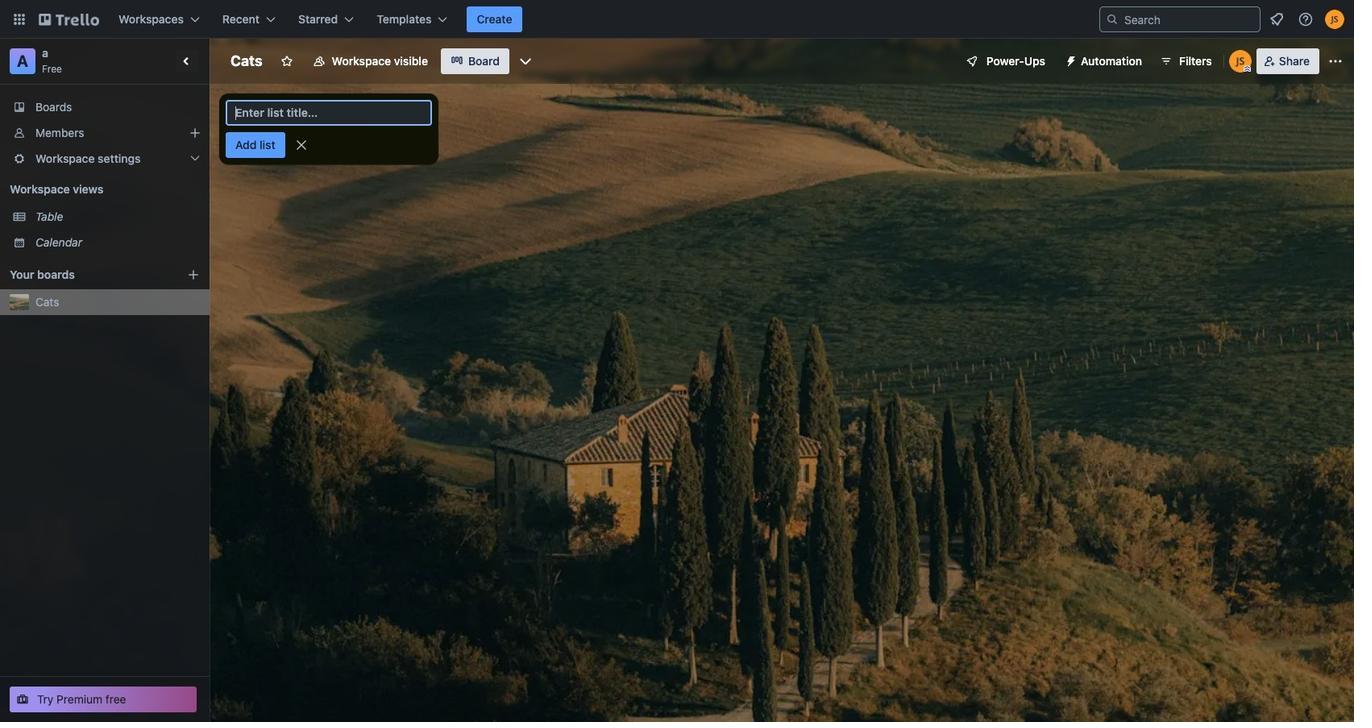 Task type: describe. For each thing, give the bounding box(es) containing it.
john smith (johnsmith38824343) image
[[1325, 10, 1345, 29]]

back to home image
[[39, 6, 99, 32]]

this member is an admin of this board. image
[[1244, 65, 1251, 73]]

workspace navigation collapse icon image
[[176, 50, 198, 73]]

add board image
[[187, 268, 200, 281]]

0 notifications image
[[1267, 10, 1286, 29]]

search image
[[1106, 13, 1119, 26]]

customize views image
[[518, 53, 534, 69]]

your boards with 1 items element
[[10, 265, 163, 285]]

primary element
[[0, 0, 1354, 39]]



Task type: locate. For each thing, give the bounding box(es) containing it.
open information menu image
[[1298, 11, 1314, 27]]

john smith (johnsmith38824343) image
[[1229, 50, 1252, 73]]

Search field
[[1119, 8, 1260, 31]]

cancel list editing image
[[293, 137, 309, 153]]

star or unstar board image
[[280, 55, 293, 68]]

show menu image
[[1328, 53, 1344, 69]]

Board name text field
[[222, 48, 271, 74]]

sm image
[[1058, 48, 1081, 71]]

Enter list title… text field
[[226, 100, 432, 126]]



Task type: vqa. For each thing, say whether or not it's contained in the screenshot.
Checklist
no



